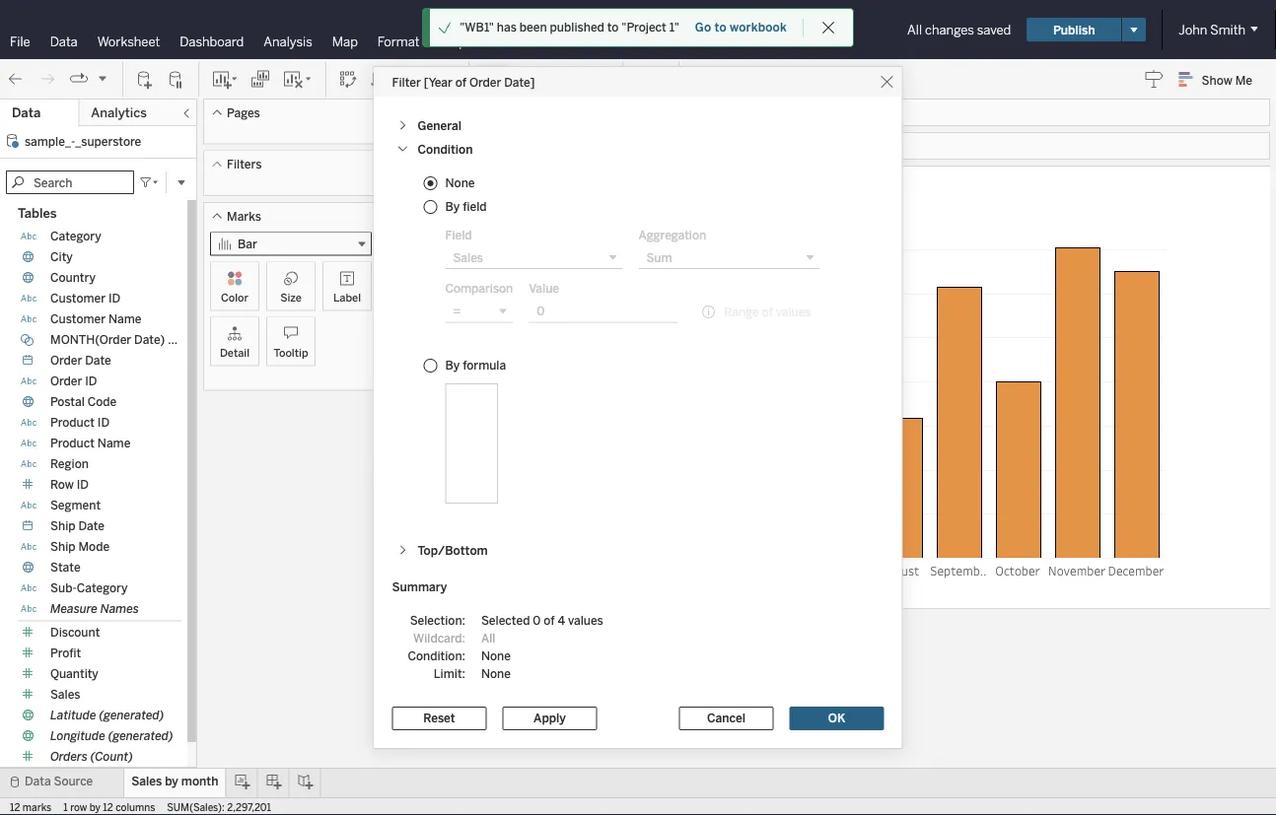 Task type: locate. For each thing, give the bounding box(es) containing it.
id up customer name
[[108, 291, 121, 306]]

replay animation image
[[69, 69, 89, 89], [97, 72, 108, 84]]

1 vertical spatial sales by month
[[131, 775, 218, 789]]

date for ship date
[[78, 519, 105, 534]]

condition
[[418, 143, 473, 157]]

1 customer from the top
[[50, 291, 106, 306]]

none down selected
[[481, 649, 511, 664]]

sample_-
[[25, 134, 75, 148]]

each
[[481, 588, 507, 605]]

1 product from the top
[[50, 416, 95, 430]]

1 horizontal spatial by
[[165, 775, 178, 789]]

sample_-_superstore
[[25, 134, 141, 148]]

sales up latitude
[[50, 688, 80, 702]]

all down selected
[[481, 632, 496, 646]]

1 horizontal spatial of
[[455, 75, 467, 89]]

by for by field
[[445, 200, 460, 214]]

1 vertical spatial (generated)
[[108, 729, 173, 744]]

go
[[695, 20, 711, 35]]

customer id
[[50, 291, 121, 306]]

by up sum(sales):
[[165, 775, 178, 789]]

category up city at the top of the page
[[50, 229, 101, 244]]

product for product name
[[50, 436, 95, 451]]

ok button
[[790, 707, 884, 731]]

replay animation image up the analytics
[[97, 72, 108, 84]]

formula
[[463, 358, 506, 373]]

0 vertical spatial customer
[[50, 291, 106, 306]]

general
[[418, 119, 462, 133]]

replay animation image right redo icon on the left of the page
[[69, 69, 89, 89]]

columns
[[408, 105, 458, 119]]

sorted descending by sum of sales within order date month image
[[401, 70, 421, 89]]

orders (count)
[[50, 750, 133, 764]]

12 left "columns"
[[103, 802, 113, 814]]

12 marks
[[10, 802, 52, 814]]

1 vertical spatial all
[[481, 632, 496, 646]]

0 vertical spatial product
[[50, 416, 95, 430]]

latitude
[[50, 709, 96, 723]]

sum button
[[639, 246, 820, 269]]

product id
[[50, 416, 110, 430]]

1 horizontal spatial to
[[715, 20, 727, 35]]

1 vertical spatial product
[[50, 436, 95, 451]]

open and edit this workbook in tableau desktop image
[[723, 70, 743, 89]]

0 horizontal spatial by
[[89, 802, 101, 814]]

option group
[[418, 174, 880, 532]]

date down month(order
[[85, 354, 111, 368]]

0 horizontal spatial replay animation image
[[69, 69, 89, 89]]

product name
[[50, 436, 131, 451]]

0 vertical spatial by
[[447, 176, 469, 203]]

August, Month of Order Date. Press Space to toggle selection. Press Escape to go back to the left margin. Use arrow keys to navigate headers text field
[[870, 559, 929, 581]]

0 vertical spatial (generated)
[[99, 709, 164, 723]]

0 vertical spatial all
[[908, 22, 922, 37]]

sum(sales):
[[167, 802, 225, 814]]

id right row
[[77, 478, 89, 492]]

0 vertical spatial sum
[[646, 250, 672, 265]]

0 horizontal spatial 12
[[10, 802, 20, 814]]

1 ship from the top
[[50, 519, 75, 534]]

to
[[607, 20, 619, 35], [715, 20, 727, 35]]

2 vertical spatial of
[[544, 614, 555, 628]]

john smith
[[1179, 22, 1246, 37]]

data up marks
[[25, 775, 51, 789]]

0 vertical spatial of
[[455, 75, 467, 89]]

to right go
[[715, 20, 727, 35]]

sum up selection:
[[389, 588, 413, 605]]

category up measure names
[[77, 581, 128, 596]]

me
[[1236, 73, 1253, 87]]

name for customer name
[[108, 312, 142, 326]]

0 horizontal spatial all
[[481, 632, 496, 646]]

1 horizontal spatial month
[[473, 176, 534, 203]]

1 by from the top
[[445, 200, 460, 214]]

success image
[[438, 21, 452, 35]]

2 by from the top
[[445, 358, 460, 373]]

condition:
[[408, 649, 465, 664]]

download image
[[691, 70, 711, 89]]

1 vertical spatial data
[[12, 105, 41, 121]]

city
[[50, 250, 73, 264]]

of for selected
[[544, 614, 555, 628]]

all
[[908, 22, 922, 37], [481, 632, 496, 646]]

1 vertical spatial none
[[481, 649, 511, 664]]

row
[[70, 802, 87, 814]]

all for all changes saved
[[908, 22, 922, 37]]

1 vertical spatial date
[[78, 519, 105, 534]]

workbook
[[730, 20, 787, 35]]

option group containing none
[[418, 174, 880, 532]]

"wb1"
[[460, 20, 494, 35]]

saved
[[977, 22, 1011, 37]]

0 horizontal spatial sum
[[389, 588, 413, 605]]

names
[[100, 602, 139, 616]]

order up postal
[[50, 374, 82, 389]]

=
[[453, 304, 461, 318]]

1 vertical spatial by
[[445, 358, 460, 373]]

0 horizontal spatial of
[[416, 588, 427, 605]]

sum(sales): 2,297,201
[[167, 802, 271, 814]]

for
[[462, 588, 479, 605]]

1 vertical spatial of
[[416, 588, 427, 605]]

12 left marks
[[10, 802, 20, 814]]

2 product from the top
[[50, 436, 95, 451]]

of up selection:
[[416, 588, 427, 605]]

reset
[[423, 712, 455, 726]]

0 vertical spatial ship
[[50, 519, 75, 534]]

0 vertical spatial month
[[473, 176, 534, 203]]

file
[[10, 34, 30, 49]]

of left 4
[[544, 614, 555, 628]]

show me
[[1202, 73, 1253, 87]]

sales
[[393, 176, 442, 203], [453, 250, 483, 265], [430, 588, 460, 605], [50, 688, 80, 702], [131, 775, 162, 789]]

order
[[469, 75, 501, 89], [50, 354, 82, 368], [50, 374, 82, 389], [510, 588, 542, 605]]

(generated) up (count)
[[108, 729, 173, 744]]

none right the limit:
[[481, 667, 511, 681]]

summary
[[392, 580, 447, 595]]

analytics
[[91, 105, 147, 121]]

fit image
[[579, 70, 611, 89]]

4
[[558, 614, 565, 628]]

order up order id
[[50, 354, 82, 368]]

all left changes
[[908, 22, 922, 37]]

by left the field
[[445, 200, 460, 214]]

customer
[[50, 291, 106, 306], [50, 312, 106, 326]]

sum of sales for each order date month.
[[389, 588, 614, 605]]

been
[[520, 20, 547, 35]]

1 vertical spatial ship
[[50, 540, 75, 554]]

name up month(order date) set
[[108, 312, 142, 326]]

ship down segment
[[50, 519, 75, 534]]

pause auto updates image
[[167, 70, 186, 89]]

clear sheet image
[[282, 70, 314, 89]]

filter
[[392, 75, 421, 89]]

john
[[1179, 22, 1208, 37]]

data
[[50, 34, 78, 49], [12, 105, 41, 121], [25, 775, 51, 789]]

by down the condition
[[447, 176, 469, 203]]

data up redo icon on the left of the page
[[50, 34, 78, 49]]

2 horizontal spatial of
[[544, 614, 555, 628]]

1 vertical spatial by
[[165, 775, 178, 789]]

sales by month
[[393, 176, 534, 203], [131, 775, 218, 789]]

1"
[[669, 20, 679, 35]]

order id
[[50, 374, 97, 389]]

0 horizontal spatial sales by month
[[131, 775, 218, 789]]

ship
[[50, 519, 75, 534], [50, 540, 75, 554]]

name
[[108, 312, 142, 326], [97, 436, 131, 451]]

0 vertical spatial by
[[445, 200, 460, 214]]

September, Month of Order Date. Press Space to toggle selection. Press Escape to go back to the left margin. Use arrow keys to navigate headers text field
[[929, 559, 988, 581]]

sales down rows
[[393, 176, 442, 203]]

sales by month down the condition
[[393, 176, 534, 203]]

2 customer from the top
[[50, 312, 106, 326]]

by left "formula"
[[445, 358, 460, 373]]

to inside alert
[[607, 20, 619, 35]]

2 vertical spatial data
[[25, 775, 51, 789]]

date up 4
[[545, 588, 571, 605]]

all for all condition:
[[481, 632, 496, 646]]

1 vertical spatial sum
[[389, 588, 413, 605]]

sales down field
[[453, 250, 483, 265]]

1 horizontal spatial sales by month
[[393, 176, 534, 203]]

1 to from the left
[[607, 20, 619, 35]]

sum for sum
[[646, 250, 672, 265]]

1 horizontal spatial 12
[[103, 802, 113, 814]]

2 12 from the left
[[103, 802, 113, 814]]

order left date]
[[469, 75, 501, 89]]

month.
[[574, 588, 614, 605]]

none inside none limit:
[[481, 649, 511, 664]]

row
[[50, 478, 74, 492]]

1 vertical spatial category
[[77, 581, 128, 596]]

customer down "country" at top
[[50, 291, 106, 306]]

all changes saved
[[908, 22, 1011, 37]]

0 horizontal spatial to
[[607, 20, 619, 35]]

1 horizontal spatial sum
[[646, 250, 672, 265]]

(generated) up longitude (generated)
[[99, 709, 164, 723]]

1 vertical spatial customer
[[50, 312, 106, 326]]

by
[[445, 200, 460, 214], [445, 358, 460, 373]]

November, Month of Order Date. Press Space to toggle selection. Press Escape to go back to the left margin. Use arrow keys to navigate headers text field
[[1047, 559, 1107, 581]]

aggregation
[[639, 228, 706, 242]]

sum down aggregation in the right of the page
[[646, 250, 672, 265]]

id
[[108, 291, 121, 306], [85, 374, 97, 389], [97, 416, 110, 430], [77, 478, 89, 492]]

2 ship from the top
[[50, 540, 75, 554]]

0
[[533, 614, 541, 628]]

marks
[[227, 209, 261, 223]]

all inside the all condition:
[[481, 632, 496, 646]]

2 horizontal spatial by
[[447, 176, 469, 203]]

Value text field
[[529, 299, 678, 323]]

data down undo "icon"
[[12, 105, 41, 121]]

sales inside dropdown button
[[453, 250, 483, 265]]

order date
[[50, 354, 111, 368]]

customer for customer id
[[50, 291, 106, 306]]

discount
[[50, 626, 100, 640]]

to left "project
[[607, 20, 619, 35]]

sales up "columns"
[[131, 775, 162, 789]]

1 horizontal spatial all
[[908, 22, 922, 37]]

1 vertical spatial name
[[97, 436, 131, 451]]

month up sum(sales):
[[181, 775, 218, 789]]

mode
[[78, 540, 110, 554]]

2 vertical spatial none
[[481, 667, 511, 681]]

0 vertical spatial date
[[85, 354, 111, 368]]

sales by month up sum(sales):
[[131, 775, 218, 789]]

0 vertical spatial name
[[108, 312, 142, 326]]

product down postal
[[50, 416, 95, 430]]

0 horizontal spatial month
[[181, 775, 218, 789]]

= button
[[445, 299, 513, 323]]

selected 0 of 4 values
[[481, 614, 603, 628]]

id down code
[[97, 416, 110, 430]]

month up sales dropdown button
[[473, 176, 534, 203]]

product up region at the left bottom of the page
[[50, 436, 95, 451]]

sum inside popup button
[[646, 250, 672, 265]]

date up mode at the left bottom of page
[[78, 519, 105, 534]]

smith
[[1210, 22, 1246, 37]]

customer down customer id
[[50, 312, 106, 326]]

latitude (generated)
[[50, 709, 164, 723]]

_superstore
[[75, 134, 141, 148]]

by right row
[[89, 802, 101, 814]]

month(order
[[50, 333, 131, 347]]

highlight image
[[481, 70, 504, 89]]

marks
[[23, 802, 52, 814]]

of for filter
[[455, 75, 467, 89]]

(count)
[[90, 750, 133, 764]]

of right [year
[[455, 75, 467, 89]]

none up by field on the top left of the page
[[445, 176, 475, 190]]

go to workbook link
[[694, 19, 788, 36]]

ship up state
[[50, 540, 75, 554]]

by for by formula
[[445, 358, 460, 373]]

id up postal code
[[85, 374, 97, 389]]

swap rows and columns image
[[338, 70, 358, 89]]

name down product id
[[97, 436, 131, 451]]

1 vertical spatial month
[[181, 775, 218, 789]]



Task type: describe. For each thing, give the bounding box(es) containing it.
October, Month of Order Date. Press Space to toggle selection. Press Escape to go back to the left margin. Use arrow keys to navigate headers text field
[[988, 559, 1047, 581]]

customer for customer name
[[50, 312, 106, 326]]

duplicate image
[[251, 70, 270, 89]]

2 to from the left
[[715, 20, 727, 35]]

sub-category
[[50, 581, 128, 596]]

show mark labels image
[[516, 70, 536, 89]]

"wb1" has been published to "project 1"
[[460, 20, 679, 35]]

date for order date
[[85, 354, 111, 368]]

0 vertical spatial sales by month
[[393, 176, 534, 203]]

new data source image
[[135, 70, 155, 89]]

redo image
[[37, 70, 57, 89]]

row id
[[50, 478, 89, 492]]

wildcard:
[[413, 632, 465, 646]]

order inside filter [year of order date] dialog
[[469, 75, 501, 89]]

postal code
[[50, 395, 117, 409]]

0 vertical spatial none
[[445, 176, 475, 190]]

2 vertical spatial by
[[89, 802, 101, 814]]

selected
[[481, 614, 530, 628]]

value
[[529, 282, 559, 296]]

field
[[463, 200, 487, 214]]

(generated) for latitude (generated)
[[99, 709, 164, 723]]

1 row by 12 columns
[[63, 802, 155, 814]]

postal
[[50, 395, 85, 409]]

id for customer id
[[108, 291, 121, 306]]

date]
[[504, 75, 535, 89]]

set
[[168, 333, 187, 347]]

quantity
[[50, 667, 98, 682]]

map
[[332, 34, 358, 49]]

format
[[378, 34, 420, 49]]

order up 0
[[510, 588, 542, 605]]

totals image
[[433, 70, 457, 89]]

equals math
[[453, 304, 461, 318]]

ship for ship date
[[50, 519, 75, 534]]

has
[[497, 20, 517, 35]]

columns
[[116, 802, 155, 814]]

all condition:
[[408, 632, 496, 664]]

2 vertical spatial date
[[545, 588, 571, 605]]

apply
[[534, 712, 566, 726]]

reset button
[[392, 707, 487, 731]]

month(order date) set
[[50, 333, 187, 347]]

top/bottom button
[[392, 539, 884, 563]]

detail
[[220, 346, 250, 360]]

data source
[[25, 775, 93, 789]]

pages
[[227, 106, 260, 120]]

longitude
[[50, 729, 105, 744]]

measure names
[[50, 602, 139, 616]]

sales button
[[445, 246, 623, 269]]

1
[[63, 802, 68, 814]]

selection:
[[410, 614, 465, 628]]

sum for sum of sales for each order date month.
[[389, 588, 413, 605]]

option group inside filter [year of order date] dialog
[[418, 174, 880, 532]]

tables
[[18, 206, 57, 221]]

state
[[50, 561, 81, 575]]

marks. press enter to open the view data window.. use arrow keys to navigate data visualization elements. image
[[456, 232, 1166, 559]]

data guide image
[[1145, 69, 1164, 89]]

go to workbook
[[695, 20, 787, 35]]

1 horizontal spatial replay animation image
[[97, 72, 108, 84]]

[year
[[424, 75, 453, 89]]

cancel button
[[679, 707, 774, 731]]

published
[[550, 20, 604, 35]]

size
[[280, 291, 302, 304]]

wb1
[[660, 20, 693, 39]]

publish button
[[1027, 18, 1122, 41]]

measure
[[50, 602, 97, 616]]

(generated) for longitude (generated)
[[108, 729, 173, 744]]

apply button
[[503, 707, 597, 731]]

analysis
[[264, 34, 312, 49]]

December, Month of Order Date. Press Space to toggle selection. Press Escape to go back to the left margin. Use arrow keys to navigate headers text field
[[1107, 559, 1166, 581]]

country
[[50, 271, 96, 285]]

id for order id
[[85, 374, 97, 389]]

ship for ship mode
[[50, 540, 75, 554]]

show/hide cards image
[[635, 70, 667, 89]]

label
[[333, 291, 361, 304]]

show me button
[[1170, 64, 1270, 95]]

publish
[[1053, 22, 1095, 37]]

comparison
[[445, 282, 513, 296]]

condition button
[[392, 138, 884, 162]]

sorted ascending by sum of sales within order date month image
[[370, 70, 390, 89]]

"wb1" has been published to "project 1" alert
[[460, 19, 679, 36]]

values
[[568, 614, 603, 628]]

0 vertical spatial data
[[50, 34, 78, 49]]

2,297,201
[[227, 802, 271, 814]]

ship date
[[50, 519, 105, 534]]

color
[[221, 291, 249, 304]]

date)
[[134, 333, 165, 347]]

filter [year of order date] dialog
[[374, 67, 902, 748]]

filter [year of order date]
[[392, 75, 535, 89]]

id for product id
[[97, 416, 110, 430]]

undo image
[[6, 70, 26, 89]]

longitude (generated)
[[50, 729, 173, 744]]

new worksheet image
[[211, 70, 239, 89]]

region
[[50, 457, 89, 471]]

customer name
[[50, 312, 142, 326]]

orders
[[50, 750, 88, 764]]

0 vertical spatial category
[[50, 229, 101, 244]]

help
[[439, 34, 467, 49]]

cancel
[[707, 712, 746, 726]]

format workbook image
[[547, 70, 567, 89]]

segment
[[50, 499, 101, 513]]

rows
[[408, 139, 438, 153]]

product for product id
[[50, 416, 95, 430]]

changes
[[925, 22, 974, 37]]

field
[[445, 228, 472, 242]]

by field
[[445, 200, 487, 214]]

id for row id
[[77, 478, 89, 492]]

Search text field
[[6, 171, 134, 194]]

name for product name
[[97, 436, 131, 451]]

collapse image
[[180, 108, 192, 119]]

sales up selection:
[[430, 588, 460, 605]]

source
[[54, 775, 93, 789]]

"project
[[622, 20, 667, 35]]

ok
[[828, 712, 846, 726]]

1 12 from the left
[[10, 802, 20, 814]]



Task type: vqa. For each thing, say whether or not it's contained in the screenshot.
Superstore for Superstore Flow
no



